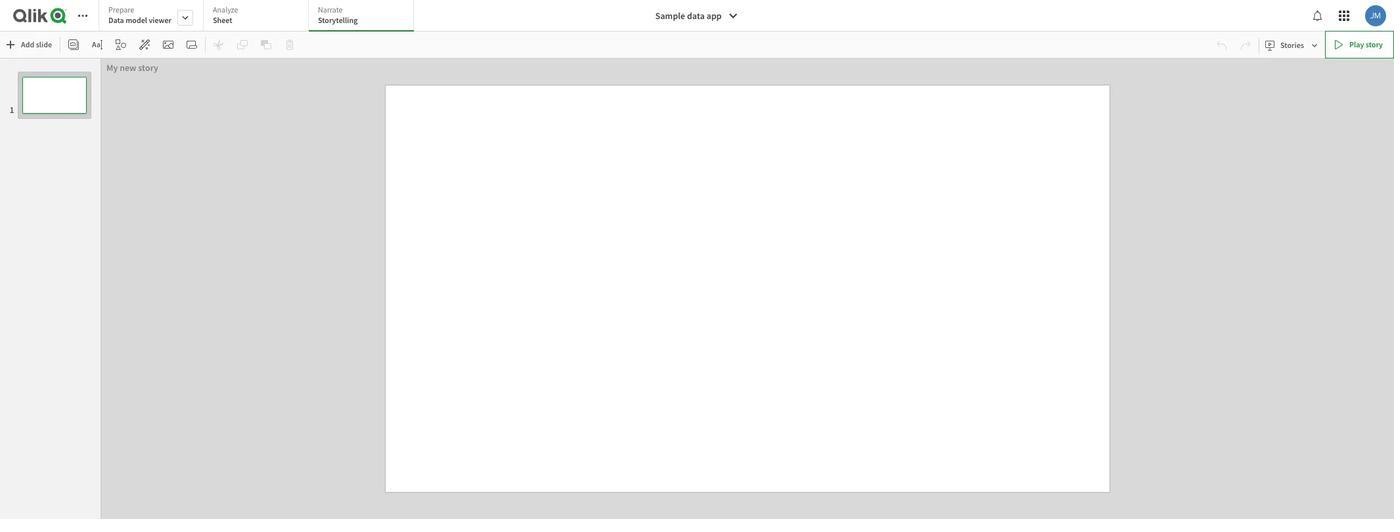 Task type: locate. For each thing, give the bounding box(es) containing it.
prepare
[[108, 5, 134, 14]]

media objects image
[[163, 39, 174, 50]]

storytelling
[[318, 15, 358, 25]]

story
[[1366, 39, 1384, 49], [138, 62, 158, 74]]

analyze
[[213, 5, 238, 14]]

text objects image
[[92, 39, 103, 50]]

narrate
[[318, 5, 343, 14]]

data
[[108, 15, 124, 25]]

narrate storytelling
[[318, 5, 358, 25]]

tab list
[[99, 0, 419, 33]]

model
[[126, 15, 147, 25]]

add slide button
[[3, 34, 57, 55]]

tab list containing prepare
[[99, 0, 419, 33]]

jeremy miller image
[[1366, 5, 1387, 26]]

play
[[1350, 39, 1365, 49]]

application
[[0, 0, 1395, 519]]

0 vertical spatial story
[[1366, 39, 1384, 49]]

sample
[[656, 10, 685, 22]]

1 horizontal spatial story
[[1366, 39, 1384, 49]]

story right the play
[[1366, 39, 1384, 49]]

story right new
[[138, 62, 158, 74]]

data
[[687, 10, 705, 22]]

app
[[707, 10, 722, 22]]

0 horizontal spatial story
[[138, 62, 158, 74]]



Task type: describe. For each thing, give the bounding box(es) containing it.
viewer
[[149, 15, 172, 25]]

add
[[21, 39, 34, 49]]

play story button
[[1326, 31, 1395, 58]]

new
[[120, 62, 136, 74]]

sheet library image
[[187, 39, 197, 50]]

sample data app
[[656, 10, 722, 22]]

my new story
[[106, 62, 158, 74]]

snapshot library image
[[68, 39, 79, 50]]

story inside button
[[1366, 39, 1384, 49]]

sheet
[[213, 15, 232, 25]]

stories button
[[1263, 35, 1323, 56]]

application containing sample data app
[[0, 0, 1395, 519]]

tab list inside application
[[99, 0, 419, 33]]

my
[[106, 62, 118, 74]]

sample data app button
[[648, 5, 747, 26]]

stories
[[1281, 40, 1305, 50]]

prepare data model viewer
[[108, 5, 172, 25]]

play story
[[1350, 39, 1384, 49]]

slide
[[36, 39, 52, 49]]

analyze sheet
[[213, 5, 238, 25]]

shapes library image
[[116, 39, 126, 50]]

effects library image
[[139, 39, 150, 50]]

1 vertical spatial story
[[138, 62, 158, 74]]

add slide
[[21, 39, 52, 49]]



Task type: vqa. For each thing, say whether or not it's contained in the screenshot.
topmost Create
no



